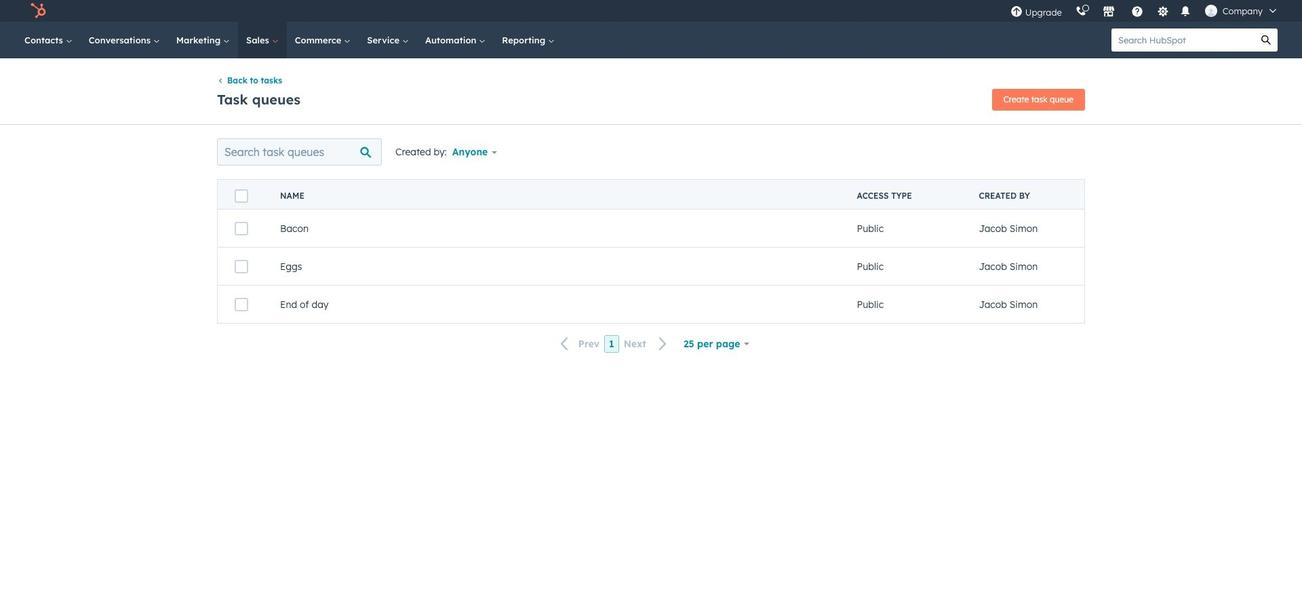Task type: vqa. For each thing, say whether or not it's contained in the screenshot.
show in the Chat Overview Start with a dashboard of 6 reports that show the kind of requests your team receives over chat.
no



Task type: locate. For each thing, give the bounding box(es) containing it.
banner
[[217, 85, 1085, 111]]

menu
[[1004, 0, 1286, 22]]

marketplaces image
[[1103, 6, 1115, 18]]



Task type: describe. For each thing, give the bounding box(es) containing it.
Search task queues search field
[[217, 139, 382, 166]]

jacob simon image
[[1205, 5, 1218, 17]]

Search HubSpot search field
[[1112, 28, 1255, 52]]

pagination navigation
[[553, 335, 676, 353]]



